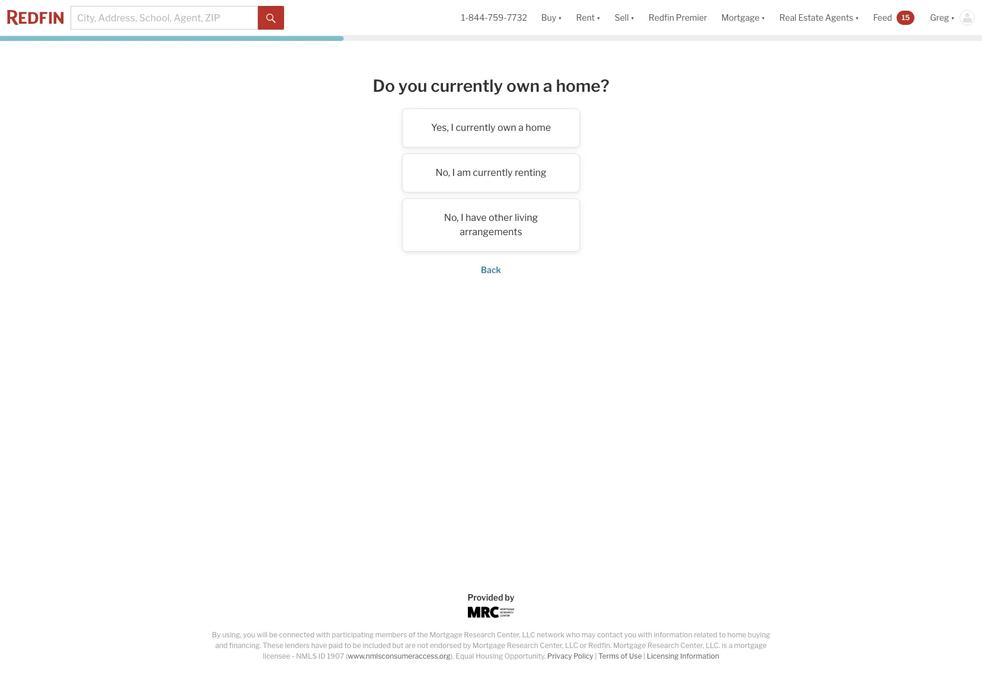 Task type: locate. For each thing, give the bounding box(es) containing it.
1 horizontal spatial of
[[621, 652, 628, 661]]

mortgage up endorsed
[[430, 631, 462, 640]]

or
[[580, 642, 587, 651]]

opportunity.
[[505, 652, 546, 661]]

5 ▾ from the left
[[855, 13, 859, 23]]

▾
[[558, 13, 562, 23], [597, 13, 600, 23], [631, 13, 634, 23], [761, 13, 765, 23], [855, 13, 859, 23], [951, 13, 955, 23]]

1 horizontal spatial home
[[727, 631, 746, 640]]

back button
[[481, 265, 501, 275]]

▾ right agents
[[855, 13, 859, 23]]

1 vertical spatial a
[[729, 642, 733, 651]]

of for members
[[409, 631, 416, 640]]

licensee
[[263, 652, 290, 661]]

0 horizontal spatial home
[[526, 122, 551, 133]]

redfin premier
[[649, 13, 707, 23]]

be down participating
[[353, 642, 361, 651]]

1 vertical spatial of
[[621, 652, 628, 661]]

1 horizontal spatial |
[[643, 652, 645, 661]]

0 vertical spatial have
[[466, 212, 487, 223]]

other
[[489, 212, 513, 223]]

3 ▾ from the left
[[631, 13, 634, 23]]

members
[[375, 631, 407, 640]]

home
[[526, 122, 551, 133], [727, 631, 746, 640]]

you right contact
[[624, 631, 636, 640]]

1907
[[327, 652, 344, 661]]

redfin.
[[588, 642, 612, 651]]

be
[[269, 631, 278, 640], [353, 642, 361, 651]]

center, up information
[[680, 642, 704, 651]]

▾ right 'buy'
[[558, 13, 562, 23]]

i inside no, i have other living arrangements
[[461, 212, 464, 223]]

with
[[316, 631, 330, 640], [638, 631, 652, 640]]

are
[[405, 642, 416, 651]]

a
[[518, 122, 524, 133], [729, 642, 733, 651]]

▾ inside sell ▾ dropdown button
[[631, 13, 634, 23]]

2 vertical spatial i
[[461, 212, 464, 223]]

sell ▾ button
[[615, 0, 634, 36]]

buy ▾
[[541, 13, 562, 23]]

sell
[[615, 13, 629, 23]]

who
[[566, 631, 580, 640]]

lenders
[[285, 642, 310, 651]]

equal
[[456, 652, 474, 661]]

0 vertical spatial home
[[526, 122, 551, 133]]

0 horizontal spatial llc
[[522, 631, 535, 640]]

7732
[[507, 13, 527, 23]]

llc
[[522, 631, 535, 640], [565, 642, 578, 651]]

privacy
[[547, 652, 572, 661]]

1 horizontal spatial have
[[466, 212, 487, 223]]

will
[[257, 631, 268, 640]]

mortgage research center image
[[468, 607, 514, 619]]

▾ inside mortgage ▾ dropdown button
[[761, 13, 765, 23]]

information
[[654, 631, 692, 640]]

i left am
[[452, 167, 455, 178]]

by up mortgage research center image
[[505, 593, 515, 603]]

may
[[582, 631, 596, 640]]

of inside by using, you will be connected with participating members of the mortgage research center, llc network who may contact you with information related to home buying and financing. these lenders have paid to be included but are not endorsed by mortgage research center, llc or redfin. mortgage research center, llc. is a mortgage licensee - nmls id 1907 (
[[409, 631, 416, 640]]

1 vertical spatial own
[[498, 122, 516, 133]]

1 vertical spatial no,
[[444, 212, 459, 223]]

www.nmlsconsumeraccess.org
[[348, 652, 451, 661]]

).
[[451, 652, 454, 661]]

▾ right greg
[[951, 13, 955, 23]]

0 vertical spatial of
[[409, 631, 416, 640]]

home up mortgage
[[727, 631, 746, 640]]

policy
[[574, 652, 593, 661]]

currently
[[431, 76, 503, 96], [456, 122, 496, 133], [473, 167, 513, 178]]

1 horizontal spatial llc
[[565, 642, 578, 651]]

1 horizontal spatial to
[[719, 631, 726, 640]]

mortgage up use
[[613, 642, 646, 651]]

no, inside no, i have other living arrangements
[[444, 212, 459, 223]]

rent ▾
[[576, 13, 600, 23]]

1 horizontal spatial be
[[353, 642, 361, 651]]

0 vertical spatial own
[[506, 76, 540, 96]]

rent ▾ button
[[576, 0, 600, 36]]

www.nmlsconsumeraccess.org ). equal housing opportunity. privacy policy | terms of use | licensing information
[[348, 652, 719, 661]]

a right is
[[729, 642, 733, 651]]

currently right am
[[473, 167, 513, 178]]

have up 'arrangements'
[[466, 212, 487, 223]]

research up opportunity.
[[507, 642, 538, 651]]

yes, i currently own a home
[[431, 122, 551, 133]]

2 vertical spatial currently
[[473, 167, 513, 178]]

id
[[318, 652, 326, 661]]

1-844-759-7732
[[461, 13, 527, 23]]

to up (
[[344, 642, 351, 651]]

by
[[505, 593, 515, 603], [463, 642, 471, 651]]

1 vertical spatial have
[[311, 642, 327, 651]]

to
[[719, 631, 726, 640], [344, 642, 351, 651]]

0 horizontal spatial by
[[463, 642, 471, 651]]

llc up opportunity.
[[522, 631, 535, 640]]

own inside option group
[[498, 122, 516, 133]]

▾ inside rent ▾ dropdown button
[[597, 13, 600, 23]]

mortgage inside dropdown button
[[721, 13, 760, 23]]

no, down am
[[444, 212, 459, 223]]

mortgage left real
[[721, 13, 760, 23]]

currently for i
[[456, 122, 496, 133]]

4 ▾ from the left
[[761, 13, 765, 23]]

no, left am
[[436, 167, 450, 178]]

0 vertical spatial no,
[[436, 167, 450, 178]]

of
[[409, 631, 416, 640], [621, 652, 628, 661]]

own up yes, i currently own a home
[[506, 76, 540, 96]]

have up the id
[[311, 642, 327, 651]]

you up financing.
[[243, 631, 255, 640]]

terms of use link
[[598, 652, 642, 661]]

agents
[[825, 13, 853, 23]]

6 ▾ from the left
[[951, 13, 955, 23]]

llc up privacy policy "link"
[[565, 642, 578, 651]]

buy ▾ button
[[534, 0, 569, 36]]

no, i have other living arrangements
[[444, 212, 538, 238]]

1 vertical spatial currently
[[456, 122, 496, 133]]

0 horizontal spatial research
[[464, 631, 495, 640]]

1 horizontal spatial you
[[398, 76, 427, 96]]

| right use
[[643, 652, 645, 661]]

| down 'redfin.'
[[595, 652, 597, 661]]

a up renting
[[518, 122, 524, 133]]

0 horizontal spatial have
[[311, 642, 327, 651]]

you
[[398, 76, 427, 96], [243, 631, 255, 640], [624, 631, 636, 640]]

do you currently own a home? option group
[[254, 108, 728, 252]]

be up the these on the left bottom of page
[[269, 631, 278, 640]]

own down the do you currently own a home?
[[498, 122, 516, 133]]

with up use
[[638, 631, 652, 640]]

currently right the "yes,"
[[456, 122, 496, 133]]

759-
[[488, 13, 507, 23]]

1 ▾ from the left
[[558, 13, 562, 23]]

1-844-759-7732 link
[[461, 13, 527, 23]]

with up paid
[[316, 631, 330, 640]]

home inside option group
[[526, 122, 551, 133]]

i right the "yes,"
[[451, 122, 454, 133]]

mortgage ▾
[[721, 13, 765, 23]]

0 vertical spatial be
[[269, 631, 278, 640]]

i
[[451, 122, 454, 133], [452, 167, 455, 178], [461, 212, 464, 223]]

0 vertical spatial to
[[719, 631, 726, 640]]

currently for you
[[431, 76, 503, 96]]

mortgage
[[721, 13, 760, 23], [430, 631, 462, 640], [473, 642, 505, 651], [613, 642, 646, 651]]

no, for no, i have other living arrangements
[[444, 212, 459, 223]]

i for am
[[452, 167, 455, 178]]

1 vertical spatial i
[[452, 167, 455, 178]]

living
[[515, 212, 538, 223]]

research
[[464, 631, 495, 640], [507, 642, 538, 651], [647, 642, 679, 651]]

by inside by using, you will be connected with participating members of the mortgage research center, llc network who may contact you with information related to home buying and financing. these lenders have paid to be included but are not endorsed by mortgage research center, llc or redfin. mortgage research center, llc. is a mortgage licensee - nmls id 1907 (
[[463, 642, 471, 651]]

mortgage ▾ button
[[714, 0, 772, 36]]

own
[[506, 76, 540, 96], [498, 122, 516, 133]]

research up the licensing
[[647, 642, 679, 651]]

▾ for buy ▾
[[558, 13, 562, 23]]

to up is
[[719, 631, 726, 640]]

1 horizontal spatial by
[[505, 593, 515, 603]]

1 horizontal spatial a
[[729, 642, 733, 651]]

0 vertical spatial by
[[505, 593, 515, 603]]

1 horizontal spatial with
[[638, 631, 652, 640]]

1 vertical spatial be
[[353, 642, 361, 651]]

center, down network
[[540, 642, 564, 651]]

2 | from the left
[[643, 652, 645, 661]]

research up housing
[[464, 631, 495, 640]]

home up renting
[[526, 122, 551, 133]]

not
[[417, 642, 428, 651]]

0 vertical spatial a
[[518, 122, 524, 133]]

have
[[466, 212, 487, 223], [311, 642, 327, 651]]

i up 'arrangements'
[[461, 212, 464, 223]]

0 horizontal spatial you
[[243, 631, 255, 640]]

▾ left real
[[761, 13, 765, 23]]

▾ for mortgage ▾
[[761, 13, 765, 23]]

of left use
[[621, 652, 628, 661]]

connected
[[279, 631, 315, 640]]

you right do
[[398, 76, 427, 96]]

0 horizontal spatial to
[[344, 642, 351, 651]]

▾ right the rent at the right of page
[[597, 13, 600, 23]]

1-
[[461, 13, 468, 23]]

0 horizontal spatial a
[[518, 122, 524, 133]]

0 horizontal spatial of
[[409, 631, 416, 640]]

0 horizontal spatial with
[[316, 631, 330, 640]]

center, up opportunity.
[[497, 631, 521, 640]]

▾ inside buy ▾ dropdown button
[[558, 13, 562, 23]]

1 vertical spatial home
[[727, 631, 746, 640]]

by up equal
[[463, 642, 471, 651]]

2 ▾ from the left
[[597, 13, 600, 23]]

City, Address, School, Agent, ZIP search field
[[71, 6, 258, 30]]

currently up yes, i currently own a home
[[431, 76, 503, 96]]

paid
[[329, 642, 343, 651]]

0 vertical spatial i
[[451, 122, 454, 133]]

0 vertical spatial currently
[[431, 76, 503, 96]]

of left the
[[409, 631, 416, 640]]

0 horizontal spatial |
[[595, 652, 597, 661]]

|
[[595, 652, 597, 661], [643, 652, 645, 661]]

no,
[[436, 167, 450, 178], [444, 212, 459, 223]]

1 vertical spatial by
[[463, 642, 471, 651]]

▾ right sell in the top right of the page
[[631, 13, 634, 23]]

licensing information link
[[647, 652, 719, 661]]

endorsed
[[430, 642, 461, 651]]



Task type: describe. For each thing, give the bounding box(es) containing it.
greg
[[930, 13, 949, 23]]

▾ inside real estate agents ▾ link
[[855, 13, 859, 23]]

network
[[537, 631, 564, 640]]

privacy policy link
[[547, 652, 593, 661]]

▾ for rent ▾
[[597, 13, 600, 23]]

a inside option group
[[518, 122, 524, 133]]

real estate agents ▾ link
[[779, 0, 859, 36]]

15
[[902, 13, 910, 22]]

nmls
[[296, 652, 317, 661]]

licensing
[[647, 652, 679, 661]]

arrangements
[[460, 226, 522, 238]]

redfin
[[649, 13, 674, 23]]

rent ▾ button
[[569, 0, 608, 36]]

0 horizontal spatial be
[[269, 631, 278, 640]]

and
[[215, 642, 228, 651]]

back
[[481, 265, 501, 275]]

1 | from the left
[[595, 652, 597, 661]]

2 horizontal spatial center,
[[680, 642, 704, 651]]

own for a
[[498, 122, 516, 133]]

sell ▾
[[615, 13, 634, 23]]

home inside by using, you will be connected with participating members of the mortgage research center, llc network who may contact you with information related to home buying and financing. these lenders have paid to be included but are not endorsed by mortgage research center, llc or redfin. mortgage research center, llc. is a mortgage licensee - nmls id 1907 (
[[727, 631, 746, 640]]

a inside by using, you will be connected with participating members of the mortgage research center, llc network who may contact you with information related to home buying and financing. these lenders have paid to be included but are not endorsed by mortgage research center, llc or redfin. mortgage research center, llc. is a mortgage licensee - nmls id 1907 (
[[729, 642, 733, 651]]

have inside by using, you will be connected with participating members of the mortgage research center, llc network who may contact you with information related to home buying and financing. these lenders have paid to be included but are not endorsed by mortgage research center, llc or redfin. mortgage research center, llc. is a mortgage licensee - nmls id 1907 (
[[311, 642, 327, 651]]

llc.
[[706, 642, 720, 651]]

(
[[346, 652, 348, 661]]

do
[[373, 76, 395, 96]]

▾ for greg ▾
[[951, 13, 955, 23]]

no, i am currently renting
[[436, 167, 546, 178]]

but
[[392, 642, 404, 651]]

of for terms
[[621, 652, 628, 661]]

related
[[694, 631, 717, 640]]

1 vertical spatial llc
[[565, 642, 578, 651]]

use
[[629, 652, 642, 661]]

redfin premier button
[[642, 0, 714, 36]]

provided by
[[468, 593, 515, 603]]

1 with from the left
[[316, 631, 330, 640]]

buying
[[748, 631, 770, 640]]

own for a home?
[[506, 76, 540, 96]]

www.nmlsconsumeraccess.org link
[[348, 652, 451, 661]]

▾ for sell ▾
[[631, 13, 634, 23]]

1 horizontal spatial center,
[[540, 642, 564, 651]]

i for currently
[[451, 122, 454, 133]]

premier
[[676, 13, 707, 23]]

estate
[[798, 13, 824, 23]]

feed
[[873, 13, 892, 23]]

provided
[[468, 593, 503, 603]]

mortgage ▾ button
[[721, 0, 765, 36]]

am
[[457, 167, 471, 178]]

real estate agents ▾ button
[[772, 0, 866, 36]]

buy
[[541, 13, 556, 23]]

buy ▾ button
[[541, 0, 562, 36]]

mortgage
[[734, 642, 767, 651]]

terms
[[598, 652, 619, 661]]

by using, you will be connected with participating members of the mortgage research center, llc network who may contact you with information related to home buying and financing. these lenders have paid to be included but are not endorsed by mortgage research center, llc or redfin. mortgage research center, llc. is a mortgage licensee - nmls id 1907 (
[[212, 631, 770, 661]]

using,
[[222, 631, 242, 640]]

financing.
[[229, 642, 261, 651]]

yes,
[[431, 122, 449, 133]]

participating
[[332, 631, 374, 640]]

information
[[680, 652, 719, 661]]

0 horizontal spatial center,
[[497, 631, 521, 640]]

sell ▾ button
[[608, 0, 642, 36]]

rent
[[576, 13, 595, 23]]

renting
[[515, 167, 546, 178]]

2 with from the left
[[638, 631, 652, 640]]

a home?
[[543, 76, 609, 96]]

greg ▾
[[930, 13, 955, 23]]

i for have
[[461, 212, 464, 223]]

mortgage up housing
[[473, 642, 505, 651]]

real estate agents ▾
[[779, 13, 859, 23]]

the
[[417, 631, 428, 640]]

included
[[363, 642, 391, 651]]

these
[[263, 642, 283, 651]]

2 horizontal spatial you
[[624, 631, 636, 640]]

by
[[212, 631, 221, 640]]

1 vertical spatial to
[[344, 642, 351, 651]]

1 horizontal spatial research
[[507, 642, 538, 651]]

0 vertical spatial llc
[[522, 631, 535, 640]]

submit search image
[[266, 13, 276, 23]]

no, for no, i am currently renting
[[436, 167, 450, 178]]

-
[[292, 652, 295, 661]]

have inside no, i have other living arrangements
[[466, 212, 487, 223]]

is
[[722, 642, 727, 651]]

housing
[[476, 652, 503, 661]]

844-
[[468, 13, 488, 23]]

2 horizontal spatial research
[[647, 642, 679, 651]]

do you currently own a home?
[[373, 76, 609, 96]]

real
[[779, 13, 797, 23]]



Task type: vqa. For each thing, say whether or not it's contained in the screenshot.
more inside Button
no



